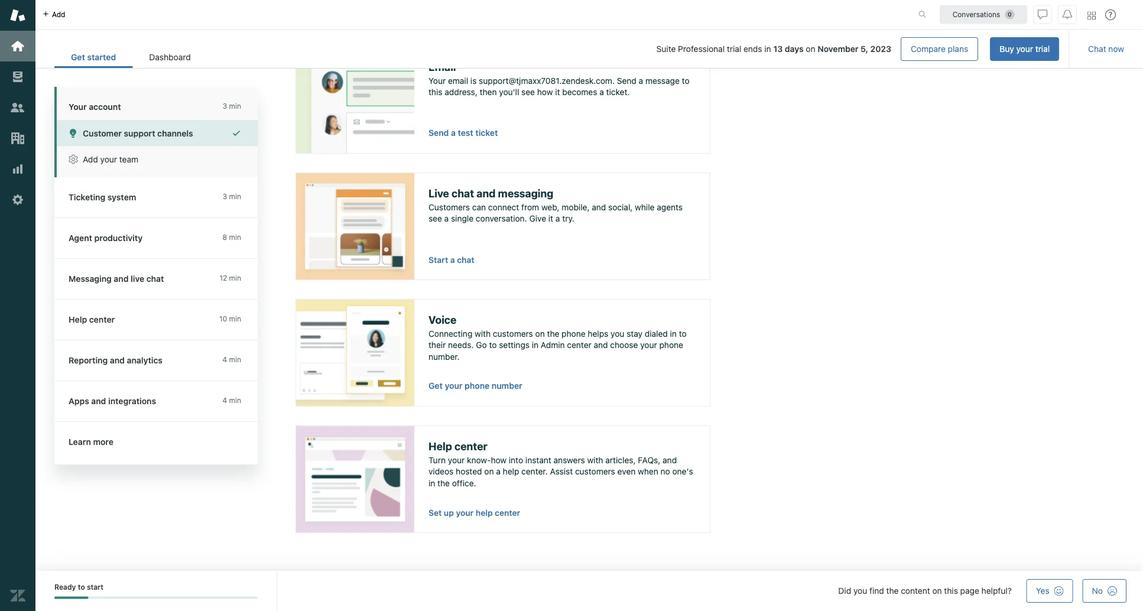 Task type: vqa. For each thing, say whether or not it's contained in the screenshot.
TALK.
no



Task type: locate. For each thing, give the bounding box(es) containing it.
1 vertical spatial help
[[429, 440, 452, 452]]

start
[[429, 255, 448, 265]]

center
[[89, 315, 115, 325], [567, 340, 592, 350], [455, 440, 488, 452], [495, 508, 520, 518]]

days
[[785, 44, 804, 54]]

1 vertical spatial this
[[944, 586, 958, 596]]

send inside email your email is support@tjmaxx7081.zendesk.com. send a message to this address, then you'll see how it becomes a ticket.
[[617, 76, 637, 85]]

1 vertical spatial chat
[[457, 255, 474, 265]]

customers down articles,
[[575, 467, 615, 476]]

0 horizontal spatial the
[[438, 478, 450, 488]]

help inside button
[[476, 508, 493, 518]]

zendesk products image
[[1088, 12, 1096, 20]]

customer support channels button
[[57, 120, 258, 146]]

chat now
[[1088, 44, 1124, 54]]

1 horizontal spatial it
[[555, 87, 560, 97]]

agent
[[69, 233, 92, 243]]

0 vertical spatial phone
[[562, 329, 586, 338]]

and left social, at the right top of the page
[[592, 202, 606, 212]]

4 min from the top
[[229, 274, 241, 282]]

0 vertical spatial 4
[[223, 356, 227, 364]]

and right apps
[[91, 396, 106, 406]]

example of a help center article. image
[[296, 426, 414, 532]]

1 3 min from the top
[[223, 102, 241, 110]]

in right dialed
[[670, 329, 677, 338]]

1 vertical spatial see
[[429, 214, 442, 223]]

send
[[617, 76, 637, 85], [429, 128, 449, 138]]

2 vertical spatial the
[[886, 586, 899, 596]]

your left account
[[69, 102, 87, 112]]

1 vertical spatial phone
[[659, 340, 683, 350]]

0 vertical spatial with
[[475, 329, 491, 338]]

conversations
[[953, 10, 1000, 19]]

phone left number
[[465, 381, 490, 391]]

chat up 'customers'
[[452, 187, 474, 199]]

0 horizontal spatial it
[[549, 214, 553, 223]]

organizations image
[[10, 131, 25, 146]]

ticket.
[[606, 87, 630, 97]]

chat
[[1088, 44, 1106, 54]]

chat now button
[[1079, 37, 1134, 61]]

0 vertical spatial 3 min
[[223, 102, 241, 110]]

0 vertical spatial 4 min
[[223, 356, 241, 364]]

a inside help center turn your know-how into instant answers with articles, faqs, and videos hosted on a help center. assist customers even when no one's in the office.
[[496, 467, 501, 476]]

the right the find
[[886, 586, 899, 596]]

example of email conversation inside of the ticketing system and the customer is asking the agent about reimbursement policy. image
[[296, 47, 414, 153]]

phone down dialed
[[659, 340, 683, 350]]

5 min from the top
[[229, 315, 241, 323]]

to right go
[[489, 340, 497, 350]]

trial for professional
[[727, 44, 741, 54]]

see right you'll
[[521, 87, 535, 97]]

0 vertical spatial it
[[555, 87, 560, 97]]

3 min for your account
[[223, 102, 241, 110]]

1 vertical spatial 4 min
[[223, 396, 241, 405]]

1 vertical spatial your
[[69, 102, 87, 112]]

1 vertical spatial with
[[587, 455, 603, 465]]

3 for system
[[223, 192, 227, 201]]

3 min from the top
[[229, 233, 241, 241]]

progress-bar progress bar
[[54, 597, 258, 599]]

ready
[[54, 583, 76, 591]]

0 horizontal spatial get
[[71, 52, 85, 62]]

2 3 min from the top
[[223, 192, 241, 201]]

from
[[521, 202, 539, 212]]

2 3 from the top
[[223, 192, 227, 201]]

chat right live
[[146, 274, 164, 284]]

help inside help center turn your know-how into instant answers with articles, faqs, and videos hosted on a help center. assist customers even when no one's in the office.
[[429, 440, 452, 452]]

get left started
[[71, 52, 85, 62]]

dashboard
[[149, 52, 191, 62]]

1 horizontal spatial send
[[617, 76, 637, 85]]

on right days
[[806, 44, 815, 54]]

3 min inside your account heading
[[223, 102, 241, 110]]

0 horizontal spatial trial
[[727, 44, 741, 54]]

0 vertical spatial 3
[[223, 102, 227, 110]]

0 horizontal spatial see
[[429, 214, 442, 223]]

1 vertical spatial the
[[438, 478, 450, 488]]

answers
[[554, 455, 585, 465]]

can
[[472, 202, 486, 212]]

did you find the content on this page helpful?
[[838, 586, 1012, 596]]

faqs,
[[638, 455, 660, 465]]

reporting image
[[10, 161, 25, 177]]

2 horizontal spatial the
[[886, 586, 899, 596]]

0 vertical spatial how
[[537, 87, 553, 97]]

help down the into
[[503, 467, 519, 476]]

agents
[[657, 202, 683, 212]]

with up go
[[475, 329, 491, 338]]

messaging
[[69, 274, 112, 284]]

with inside the voice connecting with customers on the phone helps you stay dialed in to their needs. go to settings in admin center and choose your phone number.
[[475, 329, 491, 338]]

send up ticket. on the right top of the page
[[617, 76, 637, 85]]

center up know-
[[455, 440, 488, 452]]

6 min from the top
[[229, 356, 241, 364]]

the inside the voice connecting with customers on the phone helps you stay dialed in to their needs. go to settings in admin center and choose your phone number.
[[547, 329, 559, 338]]

phone up admin
[[562, 329, 586, 338]]

a down 'customers'
[[444, 214, 449, 223]]

0 horizontal spatial with
[[475, 329, 491, 338]]

when
[[638, 467, 658, 476]]

2 4 from the top
[[223, 396, 227, 405]]

4 min
[[223, 356, 241, 364], [223, 396, 241, 405]]

set
[[429, 508, 442, 518]]

one's
[[672, 467, 693, 476]]

customers
[[493, 329, 533, 338], [575, 467, 615, 476]]

customers up "settings" at the left of page
[[493, 329, 533, 338]]

november
[[818, 44, 859, 54]]

tab list containing get started
[[54, 46, 207, 68]]

0 horizontal spatial customers
[[493, 329, 533, 338]]

1 vertical spatial get
[[429, 381, 443, 391]]

address,
[[445, 87, 478, 97]]

1 vertical spatial send
[[429, 128, 449, 138]]

send a test ticket link
[[429, 128, 498, 138]]

on
[[806, 44, 815, 54], [535, 329, 545, 338], [484, 467, 494, 476], [932, 586, 942, 596]]

to right message
[[682, 76, 690, 85]]

center down helps
[[567, 340, 592, 350]]

admin image
[[10, 192, 25, 207]]

even
[[618, 467, 636, 476]]

0 vertical spatial your
[[429, 76, 446, 85]]

3 for account
[[223, 102, 227, 110]]

your inside button
[[1016, 44, 1033, 54]]

1 horizontal spatial how
[[537, 87, 553, 97]]

message
[[646, 76, 680, 85]]

example of how the agent accepts an incoming phone call as well as how to log the details of the call. image
[[296, 300, 414, 406]]

trial left ends
[[727, 44, 741, 54]]

help right up
[[476, 508, 493, 518]]

on down know-
[[484, 467, 494, 476]]

0 horizontal spatial help
[[69, 315, 87, 325]]

0 horizontal spatial how
[[491, 455, 507, 465]]

you up choose
[[611, 329, 624, 338]]

ticketing system
[[69, 192, 136, 202]]

you right did
[[854, 586, 867, 596]]

this left address,
[[429, 87, 442, 97]]

integrations
[[108, 396, 156, 406]]

0 horizontal spatial this
[[429, 87, 442, 97]]

know-
[[467, 455, 491, 465]]

0 horizontal spatial your
[[69, 102, 87, 112]]

get help image
[[1105, 9, 1116, 20]]

trial down the button displays agent's chat status as invisible. image
[[1036, 44, 1050, 54]]

section
[[217, 37, 1059, 61]]

your right up
[[456, 508, 474, 518]]

min for ticketing system
[[229, 192, 241, 201]]

0 vertical spatial help
[[69, 315, 87, 325]]

in down videos
[[429, 478, 435, 488]]

1 horizontal spatial with
[[587, 455, 603, 465]]

compare plans
[[911, 44, 968, 54]]

get
[[71, 52, 85, 62], [429, 381, 443, 391]]

buy
[[1000, 44, 1014, 54]]

0 vertical spatial see
[[521, 87, 535, 97]]

trial
[[1036, 44, 1050, 54], [727, 44, 741, 54]]

min for agent productivity
[[229, 233, 241, 241]]

a right start
[[450, 255, 455, 265]]

2 4 min from the top
[[223, 396, 241, 405]]

system
[[107, 192, 136, 202]]

5,
[[861, 44, 868, 54]]

1 3 from the top
[[223, 102, 227, 110]]

footer
[[35, 571, 1143, 611]]

center down the into
[[495, 508, 520, 518]]

7 min from the top
[[229, 396, 241, 405]]

trial inside button
[[1036, 44, 1050, 54]]

1 vertical spatial how
[[491, 455, 507, 465]]

on right content
[[932, 586, 942, 596]]

min for reporting and analytics
[[229, 356, 241, 364]]

number
[[492, 381, 522, 391]]

it down support@tjmaxx7081.zendesk.com.
[[555, 87, 560, 97]]

a left ticket. on the right top of the page
[[600, 87, 604, 97]]

center.
[[521, 467, 548, 476]]

voice connecting with customers on the phone helps you stay dialed in to their needs. go to settings in admin center and choose your phone number.
[[429, 313, 687, 362]]

1 horizontal spatial get
[[429, 381, 443, 391]]

10 min
[[219, 315, 241, 323]]

you inside the voice connecting with customers on the phone helps you stay dialed in to their needs. go to settings in admin center and choose your phone number.
[[611, 329, 624, 338]]

2 min from the top
[[229, 192, 241, 201]]

1 horizontal spatial help
[[503, 467, 519, 476]]

this left page
[[944, 586, 958, 596]]

1 vertical spatial 3
[[223, 192, 227, 201]]

0 vertical spatial customers
[[493, 329, 533, 338]]

on up admin
[[535, 329, 545, 338]]

0 vertical spatial the
[[547, 329, 559, 338]]

you
[[611, 329, 624, 338], [854, 586, 867, 596]]

1 min from the top
[[229, 102, 241, 110]]

in left the 13
[[765, 44, 771, 54]]

0 vertical spatial send
[[617, 76, 637, 85]]

set up your help center button
[[429, 508, 520, 518]]

1 horizontal spatial see
[[521, 87, 535, 97]]

with inside help center turn your know-how into instant answers with articles, faqs, and videos hosted on a help center. assist customers even when no one's in the office.
[[587, 455, 603, 465]]

0 horizontal spatial help
[[476, 508, 493, 518]]

turn
[[429, 455, 446, 465]]

min
[[229, 102, 241, 110], [229, 192, 241, 201], [229, 233, 241, 241], [229, 274, 241, 282], [229, 315, 241, 323], [229, 356, 241, 364], [229, 396, 241, 405]]

1 4 from the top
[[223, 356, 227, 364]]

help
[[69, 315, 87, 325], [429, 440, 452, 452]]

in
[[765, 44, 771, 54], [670, 329, 677, 338], [532, 340, 539, 350], [429, 478, 435, 488]]

8
[[223, 233, 227, 241]]

1 horizontal spatial help
[[429, 440, 452, 452]]

2 horizontal spatial phone
[[659, 340, 683, 350]]

reporting
[[69, 356, 108, 365]]

a right hosted
[[496, 467, 501, 476]]

chat
[[452, 187, 474, 199], [457, 255, 474, 265], [146, 274, 164, 284]]

help up reporting
[[69, 315, 87, 325]]

this inside email your email is support@tjmaxx7081.zendesk.com. send a message to this address, then you'll see how it becomes a ticket.
[[429, 87, 442, 97]]

0 vertical spatial this
[[429, 87, 442, 97]]

1 trial from the left
[[1036, 44, 1050, 54]]

0 vertical spatial get
[[71, 52, 85, 62]]

0 vertical spatial help
[[503, 467, 519, 476]]

send left test
[[429, 128, 449, 138]]

notifications image
[[1063, 10, 1072, 19]]

1 horizontal spatial this
[[944, 586, 958, 596]]

1 vertical spatial 4
[[223, 396, 227, 405]]

on inside the voice connecting with customers on the phone helps you stay dialed in to their needs. go to settings in admin center and choose your phone number.
[[535, 329, 545, 338]]

number.
[[429, 352, 460, 362]]

your up hosted
[[448, 455, 465, 465]]

the up admin
[[547, 329, 559, 338]]

1 vertical spatial it
[[549, 214, 553, 223]]

it down web,
[[549, 214, 553, 223]]

with left articles,
[[587, 455, 603, 465]]

customers image
[[10, 100, 25, 115]]

1 horizontal spatial the
[[547, 329, 559, 338]]

this inside footer
[[944, 586, 958, 596]]

3 inside your account heading
[[223, 102, 227, 110]]

0 vertical spatial you
[[611, 329, 624, 338]]

1 vertical spatial help
[[476, 508, 493, 518]]

and down helps
[[594, 340, 608, 350]]

customers inside help center turn your know-how into instant answers with articles, faqs, and videos hosted on a help center. assist customers even when no one's in the office.
[[575, 467, 615, 476]]

chat inside the live chat and messaging customers can connect from web, mobile, and social, while agents see a single conversation. give it a try.
[[452, 187, 474, 199]]

1 horizontal spatial your
[[429, 76, 446, 85]]

dialed
[[645, 329, 668, 338]]

give
[[529, 214, 546, 223]]

your inside email your email is support@tjmaxx7081.zendesk.com. send a message to this address, then you'll see how it becomes a ticket.
[[429, 76, 446, 85]]

min for apps and integrations
[[229, 396, 241, 405]]

your account
[[69, 102, 121, 112]]

no button
[[1083, 579, 1127, 603]]

how down support@tjmaxx7081.zendesk.com.
[[537, 87, 553, 97]]

footer containing did you find the content on this page helpful?
[[35, 571, 1143, 611]]

tab list
[[54, 46, 207, 68]]

0 horizontal spatial you
[[611, 329, 624, 338]]

4 for reporting and analytics
[[223, 356, 227, 364]]

4 for apps and integrations
[[223, 396, 227, 405]]

your
[[1016, 44, 1033, 54], [100, 155, 117, 164], [640, 340, 657, 350], [445, 381, 463, 391], [448, 455, 465, 465], [456, 508, 474, 518]]

find
[[870, 586, 884, 596]]

1 4 min from the top
[[223, 356, 241, 364]]

and up no
[[663, 455, 677, 465]]

10
[[219, 315, 227, 323]]

0 horizontal spatial phone
[[465, 381, 490, 391]]

go
[[476, 340, 487, 350]]

chat right start
[[457, 255, 474, 265]]

min inside your account heading
[[229, 102, 241, 110]]

1 vertical spatial customers
[[575, 467, 615, 476]]

0 horizontal spatial send
[[429, 128, 449, 138]]

2 trial from the left
[[727, 44, 741, 54]]

help for help center turn your know-how into instant answers with articles, faqs, and videos hosted on a help center. assist customers even when no one's in the office.
[[429, 440, 452, 452]]

how left the into
[[491, 455, 507, 465]]

the down videos
[[438, 478, 450, 488]]

1 horizontal spatial customers
[[575, 467, 615, 476]]

your down email at the left top of page
[[429, 76, 446, 85]]

1 horizontal spatial trial
[[1036, 44, 1050, 54]]

0 vertical spatial chat
[[452, 187, 474, 199]]

get down 'number.'
[[429, 381, 443, 391]]

mobile,
[[562, 202, 590, 212]]

see down 'customers'
[[429, 214, 442, 223]]

office.
[[452, 478, 476, 488]]

your down dialed
[[640, 340, 657, 350]]

1 vertical spatial you
[[854, 586, 867, 596]]

to inside email your email is support@tjmaxx7081.zendesk.com. send a message to this address, then you'll see how it becomes a ticket.
[[682, 76, 690, 85]]

center inside button
[[495, 508, 520, 518]]

1 vertical spatial 3 min
[[223, 192, 241, 201]]

help up "turn"
[[429, 440, 452, 452]]

1 horizontal spatial you
[[854, 586, 867, 596]]

learn
[[69, 437, 91, 447]]

your right buy
[[1016, 44, 1033, 54]]



Task type: describe. For each thing, give the bounding box(es) containing it.
ready to start
[[54, 583, 103, 591]]

live
[[429, 187, 449, 199]]

to right dialed
[[679, 329, 687, 338]]

buy your trial button
[[990, 37, 1059, 61]]

ticketing
[[69, 192, 105, 202]]

in inside help center turn your know-how into instant answers with articles, faqs, and videos hosted on a help center. assist customers even when no one's in the office.
[[429, 478, 435, 488]]

email
[[448, 76, 468, 85]]

connect
[[488, 202, 519, 212]]

November 5, 2023 text field
[[818, 44, 891, 54]]

choose
[[610, 340, 638, 350]]

8 min
[[223, 233, 241, 241]]

zendesk image
[[10, 588, 25, 604]]

videos
[[429, 467, 454, 476]]

get for get your phone number
[[429, 381, 443, 391]]

live
[[131, 274, 144, 284]]

instant
[[525, 455, 551, 465]]

start
[[87, 583, 103, 591]]

start a chat
[[429, 255, 474, 265]]

and inside the voice connecting with customers on the phone helps you stay dialed in to their needs. go to settings in admin center and choose your phone number.
[[594, 340, 608, 350]]

email
[[429, 60, 456, 73]]

a left test
[[451, 128, 456, 138]]

yes
[[1036, 586, 1050, 596]]

helpful?
[[982, 586, 1012, 596]]

up
[[444, 508, 454, 518]]

add
[[52, 10, 65, 19]]

is
[[470, 76, 477, 85]]

conversation.
[[476, 214, 527, 223]]

ends
[[744, 44, 762, 54]]

progress bar image
[[54, 597, 88, 599]]

apps and integrations
[[69, 396, 156, 406]]

and inside help center turn your know-how into instant answers with articles, faqs, and videos hosted on a help center. assist customers even when no one's in the office.
[[663, 455, 677, 465]]

center inside the voice connecting with customers on the phone helps you stay dialed in to their needs. go to settings in admin center and choose your phone number.
[[567, 340, 592, 350]]

on inside help center turn your know-how into instant answers with articles, faqs, and videos hosted on a help center. assist customers even when no one's in the office.
[[484, 467, 494, 476]]

4 min for analytics
[[223, 356, 241, 364]]

how inside email your email is support@tjmaxx7081.zendesk.com. send a message to this address, then you'll see how it becomes a ticket.
[[537, 87, 553, 97]]

center down messaging
[[89, 315, 115, 325]]

channels
[[157, 128, 193, 138]]

it inside email your email is support@tjmaxx7081.zendesk.com. send a message to this address, then you'll see how it becomes a ticket.
[[555, 87, 560, 97]]

customer support channels
[[83, 128, 193, 138]]

add button
[[35, 0, 72, 29]]

it inside the live chat and messaging customers can connect from web, mobile, and social, while agents see a single conversation. give it a try.
[[549, 214, 553, 223]]

2023
[[870, 44, 891, 54]]

no
[[1092, 586, 1103, 596]]

a left message
[[639, 76, 643, 85]]

now
[[1109, 44, 1124, 54]]

and up can
[[477, 187, 496, 199]]

in inside section
[[765, 44, 771, 54]]

help center
[[69, 315, 115, 325]]

see inside email your email is support@tjmaxx7081.zendesk.com. send a message to this address, then you'll see how it becomes a ticket.
[[521, 87, 535, 97]]

your right add
[[100, 155, 117, 164]]

and left live
[[114, 274, 129, 284]]

productivity
[[94, 233, 143, 243]]

get started image
[[10, 38, 25, 54]]

min for messaging and live chat
[[229, 274, 241, 282]]

main element
[[0, 0, 35, 611]]

started
[[87, 52, 116, 62]]

1 horizontal spatial phone
[[562, 329, 586, 338]]

add
[[83, 155, 98, 164]]

help inside help center turn your know-how into instant answers with articles, faqs, and videos hosted on a help center. assist customers even when no one's in the office.
[[503, 467, 519, 476]]

hosted
[[456, 467, 482, 476]]

on inside section
[[806, 44, 815, 54]]

13
[[773, 44, 783, 54]]

4 min for integrations
[[223, 396, 241, 405]]

set up your help center
[[429, 508, 520, 518]]

did
[[838, 586, 851, 596]]

your inside the voice connecting with customers on the phone helps you stay dialed in to their needs. go to settings in admin center and choose your phone number.
[[640, 340, 657, 350]]

your account heading
[[54, 87, 258, 120]]

learn more button
[[54, 422, 255, 462]]

and left analytics
[[110, 356, 125, 365]]

live chat and messaging customers can connect from web, mobile, and social, while agents see a single conversation. give it a try.
[[429, 187, 683, 223]]

team
[[119, 155, 138, 164]]

buy your trial
[[1000, 44, 1050, 54]]

yes button
[[1027, 579, 1073, 603]]

get for get started
[[71, 52, 85, 62]]

you inside footer
[[854, 586, 867, 596]]

suite professional trial ends in 13 days on november 5, 2023
[[657, 44, 891, 54]]

ticket
[[475, 128, 498, 138]]

trial for your
[[1036, 44, 1050, 54]]

center inside help center turn your know-how into instant answers with articles, faqs, and videos hosted on a help center. assist customers even when no one's in the office.
[[455, 440, 488, 452]]

stay
[[627, 329, 643, 338]]

becomes
[[562, 87, 597, 97]]

compare plans button
[[901, 37, 978, 61]]

start a chat button
[[429, 255, 474, 265]]

dashboard tab
[[133, 46, 207, 68]]

a inside button
[[450, 255, 455, 265]]

learn more
[[69, 437, 113, 447]]

plans
[[948, 44, 968, 54]]

customers inside the voice connecting with customers on the phone helps you stay dialed in to their needs. go to settings in admin center and choose your phone number.
[[493, 329, 533, 338]]

customer
[[83, 128, 122, 138]]

chat inside button
[[457, 255, 474, 265]]

page
[[960, 586, 979, 596]]

helps
[[588, 329, 608, 338]]

reporting and analytics
[[69, 356, 163, 365]]

you'll
[[499, 87, 519, 97]]

min for help center
[[229, 315, 241, 323]]

then
[[480, 87, 497, 97]]

3 min for ticketing system
[[223, 192, 241, 201]]

to left start
[[78, 583, 85, 591]]

web,
[[541, 202, 560, 212]]

get started
[[71, 52, 116, 62]]

send a test ticket
[[429, 128, 498, 138]]

section containing compare plans
[[217, 37, 1059, 61]]

2 vertical spatial phone
[[465, 381, 490, 391]]

a left try.
[[556, 214, 560, 223]]

example of conversation inside of messaging and the customer is asking the agent about changing the size of the retail order. image
[[296, 173, 414, 279]]

zendesk support image
[[10, 8, 25, 23]]

your inside heading
[[69, 102, 87, 112]]

messaging
[[498, 187, 554, 199]]

apps
[[69, 396, 89, 406]]

2 vertical spatial chat
[[146, 274, 164, 284]]

try.
[[562, 214, 575, 223]]

your down 'number.'
[[445, 381, 463, 391]]

conversations button
[[940, 5, 1027, 24]]

the inside help center turn your know-how into instant answers with articles, faqs, and videos hosted on a help center. assist customers even when no one's in the office.
[[438, 478, 450, 488]]

add your team
[[83, 155, 138, 164]]

connecting
[[429, 329, 473, 338]]

your inside help center turn your know-how into instant answers with articles, faqs, and videos hosted on a help center. assist customers even when no one's in the office.
[[448, 455, 465, 465]]

button displays agent's chat status as invisible. image
[[1038, 10, 1047, 19]]

their
[[429, 340, 446, 350]]

12
[[220, 274, 227, 282]]

single
[[451, 214, 474, 223]]

support
[[124, 128, 155, 138]]

articles,
[[605, 455, 636, 465]]

help for help center
[[69, 315, 87, 325]]

analytics
[[127, 356, 163, 365]]

test
[[458, 128, 473, 138]]

voice
[[429, 313, 457, 326]]

needs.
[[448, 340, 474, 350]]

min for your account
[[229, 102, 241, 110]]

see inside the live chat and messaging customers can connect from web, mobile, and social, while agents see a single conversation. give it a try.
[[429, 214, 442, 223]]

views image
[[10, 69, 25, 85]]

more
[[93, 437, 113, 447]]

content
[[901, 586, 930, 596]]

in left admin
[[532, 340, 539, 350]]

how inside help center turn your know-how into instant answers with articles, faqs, and videos hosted on a help center. assist customers even when no one's in the office.
[[491, 455, 507, 465]]

messaging and live chat
[[69, 274, 164, 284]]

into
[[509, 455, 523, 465]]



